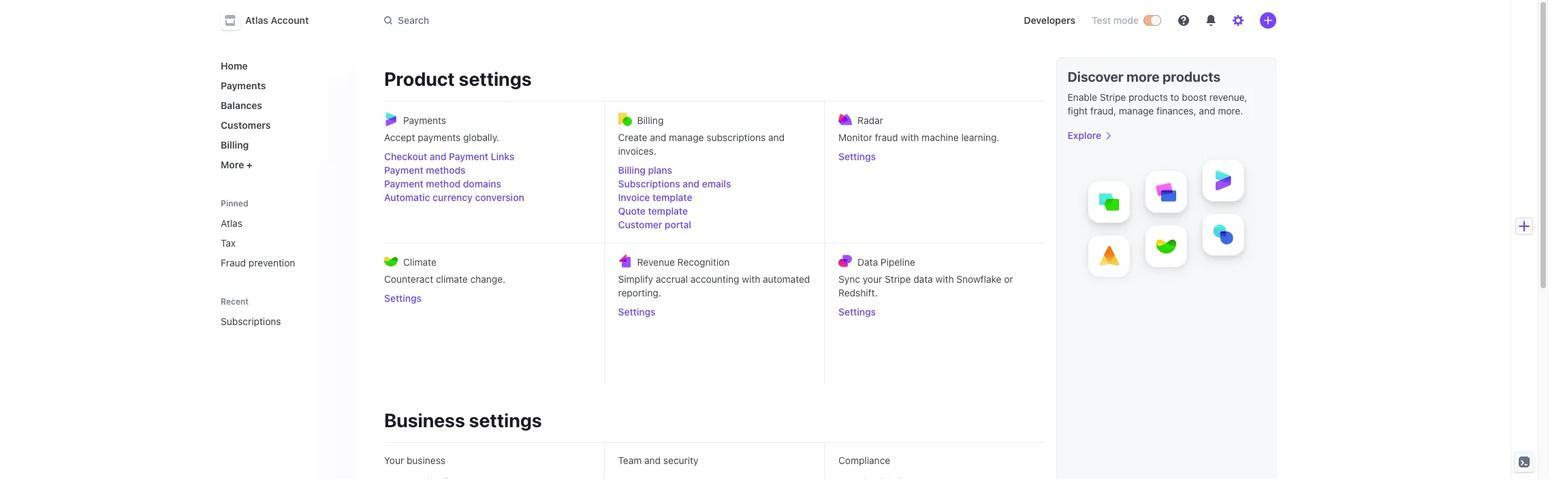 Task type: describe. For each thing, give the bounding box(es) containing it.
data
[[914, 273, 933, 285]]

1 vertical spatial payment
[[384, 164, 424, 176]]

+
[[247, 159, 253, 170]]

quote
[[618, 205, 646, 217]]

business
[[407, 454, 446, 466]]

subscriptions
[[707, 132, 766, 143]]

1 vertical spatial template
[[648, 205, 688, 217]]

discover more products section
[[1057, 57, 1277, 479]]

settings link for accounting
[[618, 305, 811, 319]]

balances
[[221, 99, 262, 111]]

your business
[[384, 454, 446, 466]]

stripe inside discover more products enable stripe products to boost revenue, fight fraud, manage finances, and more.
[[1100, 91, 1127, 103]]

method
[[426, 178, 461, 189]]

and inside billing plans subscriptions and emails invoice template quote template customer portal
[[683, 178, 700, 189]]

or
[[1005, 273, 1014, 285]]

atlas for atlas
[[221, 217, 243, 229]]

radar
[[858, 114, 884, 126]]

1 horizontal spatial payments
[[403, 114, 446, 126]]

enable
[[1068, 91, 1098, 103]]

snowflake
[[957, 273, 1002, 285]]

create
[[618, 132, 648, 143]]

billing plans subscriptions and emails invoice template quote template customer portal
[[618, 164, 731, 230]]

with inside the sync your stripe data with snowflake or redshift.
[[936, 273, 954, 285]]

simplify accrual accounting with automated reporting.
[[618, 273, 810, 298]]

customer
[[618, 219, 663, 230]]

discover more products enable stripe products to boost revenue, fight fraud, manage finances, and more.
[[1068, 69, 1248, 117]]

home
[[221, 60, 248, 72]]

change.
[[470, 273, 506, 285]]

mode
[[1114, 14, 1139, 26]]

atlas for atlas account
[[245, 14, 268, 26]]

settings for monitor fraud with machine learning.
[[839, 151, 876, 162]]

boost
[[1182, 91, 1207, 103]]

fraud
[[221, 257, 246, 268]]

developers
[[1024, 14, 1076, 26]]

recent
[[221, 296, 249, 307]]

business settings
[[384, 409, 542, 431]]

checkout and payment links link
[[384, 150, 590, 164]]

settings for sync your stripe data with snowflake or redshift.
[[839, 306, 876, 318]]

atlas account
[[245, 14, 309, 26]]

notifications image
[[1206, 15, 1217, 26]]

accrual
[[656, 273, 688, 285]]

discover
[[1068, 69, 1124, 84]]

0 vertical spatial products
[[1163, 69, 1221, 84]]

stripe inside the sync your stripe data with snowflake or redshift.
[[885, 273, 911, 285]]

subscriptions inside recent navigation links element
[[221, 315, 281, 327]]

clear history image
[[334, 297, 342, 305]]

customers link
[[215, 114, 346, 136]]

home link
[[215, 55, 346, 77]]

your
[[384, 454, 404, 466]]

reporting.
[[618, 287, 662, 298]]

accept payments globally.
[[384, 132, 500, 143]]

product
[[384, 67, 455, 90]]

compliance
[[839, 454, 891, 466]]

2 vertical spatial payment
[[384, 178, 424, 189]]

machine
[[922, 132, 959, 143]]

your
[[863, 273, 883, 285]]

payment methods link
[[384, 164, 590, 177]]

customers
[[221, 119, 271, 131]]

methods
[[426, 164, 466, 176]]

settings for product settings
[[459, 67, 532, 90]]

plans
[[648, 164, 673, 176]]

automated
[[763, 273, 810, 285]]

core navigation links element
[[215, 55, 346, 176]]

0 vertical spatial billing
[[637, 114, 664, 126]]

billing plans link
[[618, 164, 811, 177]]

team
[[618, 454, 642, 466]]

checkout
[[384, 151, 427, 162]]

tax link
[[215, 232, 346, 254]]

simplify
[[618, 273, 654, 285]]

quote template link
[[618, 204, 811, 218]]

finances,
[[1157, 105, 1197, 117]]

and right team
[[645, 454, 661, 466]]

sync
[[839, 273, 861, 285]]

climate
[[436, 273, 468, 285]]

emails
[[702, 178, 731, 189]]

atlas link
[[215, 212, 346, 234]]

team and security
[[618, 454, 699, 466]]

payments link
[[215, 74, 346, 97]]

monitor fraud with machine learning.
[[839, 132, 1000, 143]]

more.
[[1219, 105, 1244, 117]]

payment method domains link
[[384, 177, 590, 191]]

monitor
[[839, 132, 873, 143]]

Search text field
[[376, 8, 760, 33]]

revenue
[[637, 256, 675, 267]]

0 vertical spatial payment
[[449, 151, 489, 162]]



Task type: locate. For each thing, give the bounding box(es) containing it.
product settings
[[384, 67, 532, 90]]

products
[[1163, 69, 1221, 84], [1129, 91, 1168, 103]]

payment up the automatic
[[384, 178, 424, 189]]

1 vertical spatial settings
[[469, 409, 542, 431]]

1 horizontal spatial stripe
[[1100, 91, 1127, 103]]

payment
[[449, 151, 489, 162], [384, 164, 424, 176], [384, 178, 424, 189]]

payments up balances
[[221, 80, 266, 91]]

edit pins image
[[334, 199, 342, 207]]

revenue,
[[1210, 91, 1248, 103]]

1 vertical spatial billing
[[221, 139, 249, 151]]

invoice
[[618, 191, 650, 203]]

revenue recognition
[[637, 256, 730, 267]]

payments up payments
[[403, 114, 446, 126]]

1 horizontal spatial atlas
[[245, 14, 268, 26]]

and up the methods
[[430, 151, 447, 162]]

atlas inside atlas account button
[[245, 14, 268, 26]]

subscriptions and emails link
[[618, 177, 811, 191]]

manage inside discover more products enable stripe products to boost revenue, fight fraud, manage finances, and more.
[[1119, 105, 1154, 117]]

0 horizontal spatial with
[[742, 273, 761, 285]]

0 vertical spatial payments
[[221, 80, 266, 91]]

test
[[1092, 14, 1111, 26]]

domains
[[463, 178, 502, 189]]

pin to navigation image
[[334, 316, 345, 327]]

products down more
[[1129, 91, 1168, 103]]

settings link for with
[[839, 150, 1032, 164]]

globally.
[[463, 132, 500, 143]]

0 vertical spatial settings
[[459, 67, 532, 90]]

with inside simplify accrual accounting with automated reporting.
[[742, 273, 761, 285]]

pinned navigation links element
[[215, 192, 349, 274]]

billing up create
[[637, 114, 664, 126]]

0 vertical spatial atlas
[[245, 14, 268, 26]]

manage
[[1119, 105, 1154, 117], [669, 132, 704, 143]]

manage right fraud,
[[1119, 105, 1154, 117]]

manage up plans
[[669, 132, 704, 143]]

accounting
[[691, 273, 740, 285]]

developers link
[[1019, 10, 1081, 31]]

0 horizontal spatial subscriptions
[[221, 315, 281, 327]]

climate
[[403, 256, 437, 267]]

more +
[[221, 159, 253, 170]]

counteract climate change.
[[384, 273, 506, 285]]

and right subscriptions
[[769, 132, 785, 143]]

help image
[[1179, 15, 1190, 26]]

0 horizontal spatial atlas
[[221, 217, 243, 229]]

and down boost
[[1200, 105, 1216, 117]]

settings link down change.
[[384, 292, 590, 305]]

account
[[271, 14, 309, 26]]

and inside checkout and payment links payment methods payment method domains automatic currency conversion
[[430, 151, 447, 162]]

atlas inside the atlas link
[[221, 217, 243, 229]]

invoices.
[[618, 145, 657, 157]]

subscriptions
[[618, 178, 681, 189], [221, 315, 281, 327]]

settings link for change.
[[384, 292, 590, 305]]

billing inside billing plans subscriptions and emails invoice template quote template customer portal
[[618, 164, 646, 176]]

0 horizontal spatial stripe
[[885, 273, 911, 285]]

with left automated
[[742, 273, 761, 285]]

settings for business settings
[[469, 409, 542, 431]]

payments
[[221, 80, 266, 91], [403, 114, 446, 126]]

payments
[[418, 132, 461, 143]]

subscriptions down plans
[[618, 178, 681, 189]]

payments inside core navigation links element
[[221, 80, 266, 91]]

automatic currency conversion link
[[384, 191, 590, 204]]

prevention
[[249, 257, 295, 268]]

test mode
[[1092, 14, 1139, 26]]

1 vertical spatial atlas
[[221, 217, 243, 229]]

atlas account button
[[221, 11, 323, 30]]

sync your stripe data with snowflake or redshift.
[[839, 273, 1014, 298]]

settings down redshift.
[[839, 306, 876, 318]]

pinned element
[[215, 212, 346, 274]]

more
[[221, 159, 244, 170]]

and inside discover more products enable stripe products to boost revenue, fight fraud, manage finances, and more.
[[1200, 105, 1216, 117]]

explore
[[1068, 129, 1102, 141]]

1 vertical spatial stripe
[[885, 273, 911, 285]]

fraud
[[875, 132, 899, 143]]

settings link down machine at the right top of the page
[[839, 150, 1032, 164]]

pipeline
[[881, 256, 916, 267]]

fraud,
[[1091, 105, 1117, 117]]

recent navigation links element
[[207, 290, 357, 333]]

currency
[[433, 191, 473, 203]]

0 vertical spatial subscriptions
[[618, 178, 681, 189]]

search
[[398, 14, 429, 26]]

settings down counteract
[[384, 292, 422, 304]]

1 horizontal spatial manage
[[1119, 105, 1154, 117]]

checkout and payment links payment methods payment method domains automatic currency conversion
[[384, 151, 525, 203]]

redshift.
[[839, 287, 878, 298]]

and left emails
[[683, 178, 700, 189]]

subscriptions down recent
[[221, 315, 281, 327]]

0 horizontal spatial payments
[[221, 80, 266, 91]]

fraud prevention
[[221, 257, 295, 268]]

portal
[[665, 219, 692, 230]]

settings for counteract climate change.
[[384, 292, 422, 304]]

customer portal link
[[618, 218, 811, 232]]

and up "invoices."
[[650, 132, 667, 143]]

fraud prevention link
[[215, 251, 346, 274]]

accept
[[384, 132, 415, 143]]

and
[[1200, 105, 1216, 117], [650, 132, 667, 143], [769, 132, 785, 143], [430, 151, 447, 162], [683, 178, 700, 189], [645, 454, 661, 466]]

Search search field
[[376, 8, 760, 33]]

1 vertical spatial payments
[[403, 114, 446, 126]]

1 vertical spatial manage
[[669, 132, 704, 143]]

settings for simplify accrual accounting with automated reporting.
[[618, 306, 656, 318]]

atlas left account
[[245, 14, 268, 26]]

recognition
[[678, 256, 730, 267]]

settings image
[[1233, 15, 1244, 26]]

tax
[[221, 237, 236, 249]]

with right data
[[936, 273, 954, 285]]

atlas down pinned
[[221, 217, 243, 229]]

0 vertical spatial manage
[[1119, 105, 1154, 117]]

subscriptions inside billing plans subscriptions and emails invoice template quote template customer portal
[[618, 178, 681, 189]]

stripe down pipeline
[[885, 273, 911, 285]]

conversion
[[475, 191, 525, 203]]

settings link
[[839, 150, 1032, 164], [384, 292, 590, 305], [618, 305, 811, 319], [839, 305, 1032, 319]]

billing up the "more +"
[[221, 139, 249, 151]]

payment down checkout
[[384, 164, 424, 176]]

more
[[1127, 69, 1160, 84]]

pinned
[[221, 198, 248, 209]]

billing inside core navigation links element
[[221, 139, 249, 151]]

payment down globally.
[[449, 151, 489, 162]]

0 vertical spatial template
[[653, 191, 693, 203]]

security
[[664, 454, 699, 466]]

1 horizontal spatial with
[[901, 132, 919, 143]]

settings down monitor
[[839, 151, 876, 162]]

2 vertical spatial billing
[[618, 164, 646, 176]]

2 horizontal spatial with
[[936, 273, 954, 285]]

subscriptions link
[[215, 310, 327, 333]]

create and manage subscriptions and invoices.
[[618, 132, 785, 157]]

invoice template link
[[618, 191, 811, 204]]

manage inside the create and manage subscriptions and invoices.
[[669, 132, 704, 143]]

billing down "invoices."
[[618, 164, 646, 176]]

settings down 'reporting.'
[[618, 306, 656, 318]]

billing link
[[215, 134, 346, 156]]

data
[[858, 256, 878, 267]]

fight
[[1068, 105, 1088, 117]]

0 vertical spatial stripe
[[1100, 91, 1127, 103]]

with right fraud
[[901, 132, 919, 143]]

business
[[384, 409, 465, 431]]

with
[[901, 132, 919, 143], [742, 273, 761, 285], [936, 273, 954, 285]]

1 horizontal spatial subscriptions
[[618, 178, 681, 189]]

balances link
[[215, 94, 346, 117]]

settings link for stripe
[[839, 305, 1032, 319]]

to
[[1171, 91, 1180, 103]]

links
[[491, 151, 515, 162]]

0 horizontal spatial manage
[[669, 132, 704, 143]]

1 vertical spatial subscriptions
[[221, 315, 281, 327]]

settings link down the sync your stripe data with snowflake or redshift.
[[839, 305, 1032, 319]]

learning.
[[962, 132, 1000, 143]]

1 vertical spatial products
[[1129, 91, 1168, 103]]

products up boost
[[1163, 69, 1221, 84]]

stripe up fraud,
[[1100, 91, 1127, 103]]

explore button
[[1068, 129, 1113, 142]]

settings link down simplify accrual accounting with automated reporting. at the bottom
[[618, 305, 811, 319]]



Task type: vqa. For each thing, say whether or not it's contained in the screenshot.
the 'with'
yes



